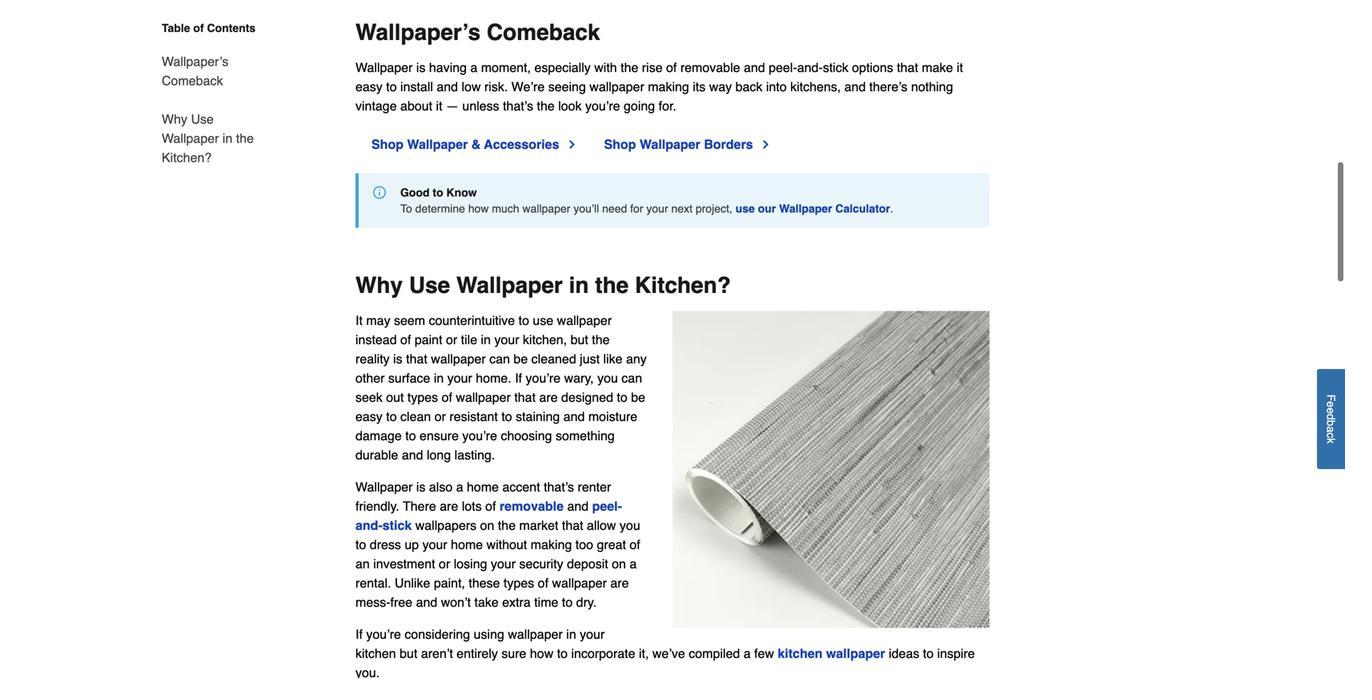 Task type: vqa. For each thing, say whether or not it's contained in the screenshot.
rise
yes



Task type: describe. For each thing, give the bounding box(es) containing it.
to down "clean"
[[406, 429, 416, 443]]

stick inside the peel- and-stick
[[383, 518, 412, 533]]

your down wallpapers
[[423, 538, 448, 552]]

renter
[[578, 480, 611, 495]]

your inside good to know to determine how much wallpaper you'll need for your next project, use our wallpaper calculator .
[[647, 202, 669, 215]]

the inside wallpapers on the market that allow you to dress up your home without making too great of an investment or losing your security deposit on a rental. unlike paint, these types of wallpaper are mess-free and won't take extra time to dry.
[[498, 518, 516, 533]]

surface
[[388, 371, 430, 386]]

a inside the wallpaper is having a moment, especially with the rise of removable and peel-and-stick options that make it easy to install and low risk. we're seeing wallpaper making its way back into kitchens, and there's nothing vintage about it — unless that's the look you're going for.
[[471, 60, 478, 75]]

you're up lasting. at left
[[463, 429, 497, 443]]

like
[[604, 352, 623, 367]]

to down out
[[386, 409, 397, 424]]

0 vertical spatial or
[[446, 333, 458, 347]]

k
[[1325, 438, 1338, 444]]

in inside if you're considering using wallpaper in your kitchen but aren't entirely sure how to incorporate it, we've compiled a few kitchen wallpaper
[[567, 627, 576, 642]]

a inside button
[[1325, 427, 1338, 433]]

that inside the wallpaper is having a moment, especially with the rise of removable and peel-and-stick options that make it easy to install and low risk. we're seeing wallpaper making its way back into kitchens, and there's nothing vintage about it — unless that's the look you're going for.
[[897, 60, 919, 75]]

0 vertical spatial comeback
[[487, 20, 600, 45]]

use our wallpaper calculator link
[[736, 202, 891, 215]]

chevron right image
[[566, 138, 579, 151]]

0 vertical spatial wallpaper's comeback
[[356, 20, 600, 45]]

you.
[[356, 666, 380, 678]]

entirely
[[457, 647, 498, 661]]

making inside the wallpaper is having a moment, especially with the rise of removable and peel-and-stick options that make it easy to install and low risk. we're seeing wallpaper making its way back into kitchens, and there's nothing vintage about it — unless that's the look you're going for.
[[648, 79, 689, 94]]

free
[[391, 595, 413, 610]]

info image
[[373, 186, 386, 199]]

types inside wallpapers on the market that allow you to dress up your home without making too great of an investment or losing your security deposit on a rental. unlike paint, these types of wallpaper are mess-free and won't take extra time to dry.
[[504, 576, 534, 591]]

wallpaper inside the wallpaper is having a moment, especially with the rise of removable and peel-and-stick options that make it easy to install and low risk. we're seeing wallpaper making its way back into kitchens, and there's nothing vintage about it — unless that's the look you're going for.
[[590, 79, 645, 94]]

chevron right image
[[760, 138, 773, 151]]

home.
[[476, 371, 512, 386]]

wallpaper down tile on the left
[[431, 352, 486, 367]]

is for it may
[[416, 480, 426, 495]]

0 horizontal spatial be
[[514, 352, 528, 367]]

if inside seem counterintuitive to use wallpaper instead of paint or tile in your kitchen, but the reality is that wallpaper can be cleaned just like any other surface in your home. if you're wary, you can seek out types of wallpaper that are designed to be easy to clean or resistant to staining and moisture damage to ensure you're choosing something durable and long lasting.
[[515, 371, 522, 386]]

types inside seem counterintuitive to use wallpaper instead of paint or tile in your kitchen, but the reality is that wallpaper can be cleaned just like any other surface in your home. if you're wary, you can seek out types of wallpaper that are designed to be easy to clean or resistant to staining and moisture damage to ensure you're choosing something durable and long lasting.
[[408, 390, 438, 405]]

of up resistant
[[442, 390, 453, 405]]

make
[[922, 60, 954, 75]]

lasting.
[[455, 448, 495, 463]]

peel- and-stick
[[356, 499, 622, 533]]

1 vertical spatial why use wallpaper in the kitchen?
[[356, 273, 731, 298]]

cleaned
[[532, 352, 576, 367]]

stick inside the wallpaper is having a moment, especially with the rise of removable and peel-and-stick options that make it easy to install and low risk. we're seeing wallpaper making its way back into kitchens, and there's nothing vintage about it — unless that's the look you're going for.
[[823, 60, 849, 75]]

your right tile on the left
[[495, 333, 519, 347]]

accent
[[503, 480, 540, 495]]

about
[[401, 99, 433, 113]]

designed
[[562, 390, 614, 405]]

in right surface
[[434, 371, 444, 386]]

lots
[[462, 499, 482, 514]]

kitchen wallpaper link
[[778, 647, 886, 661]]

security
[[519, 557, 564, 572]]

resistant
[[450, 409, 498, 424]]

and down having
[[437, 79, 458, 94]]

1 vertical spatial it
[[436, 99, 443, 113]]

peel- and-stick link
[[356, 499, 622, 533]]

c
[[1325, 433, 1338, 438]]

comeback inside wallpaper's comeback
[[162, 73, 223, 88]]

our
[[758, 202, 776, 215]]

wallpaper inside wallpapers on the market that allow you to dress up your home without making too great of an investment or losing your security deposit on a rental. unlike paint, these types of wallpaper are mess-free and won't take extra time to dry.
[[552, 576, 607, 591]]

long
[[427, 448, 451, 463]]

way
[[709, 79, 732, 94]]

2 kitchen from the left
[[778, 647, 823, 661]]

moment,
[[481, 60, 531, 75]]

tile
[[461, 333, 477, 347]]

shop wallpaper borders link
[[604, 135, 773, 154]]

instead
[[356, 333, 397, 347]]

these
[[469, 576, 500, 591]]

wallpaper inside wallpaper is also a home accent that's renter friendly. there are lots of
[[356, 480, 413, 495]]

it
[[356, 313, 363, 328]]

to inside if you're considering using wallpaper in your kitchen but aren't entirely sure how to incorporate it, we've compiled a few kitchen wallpaper
[[557, 647, 568, 661]]

won't
[[441, 595, 471, 610]]

your inside if you're considering using wallpaper in your kitchen but aren't entirely sure how to incorporate it, we've compiled a few kitchen wallpaper
[[580, 627, 605, 642]]

shop wallpaper borders
[[604, 137, 753, 152]]

unless
[[462, 99, 500, 113]]

that inside wallpapers on the market that allow you to dress up your home without making too great of an investment or losing your security deposit on a rental. unlike paint, these types of wallpaper are mess-free and won't take extra time to dry.
[[562, 518, 584, 533]]

use inside why use wallpaper in the kitchen? link
[[191, 112, 214, 127]]

wallpapers on the market that allow you to dress up your home without making too great of an investment or losing your security deposit on a rental. unlike paint, these types of wallpaper are mess-free and won't take extra time to dry.
[[356, 518, 641, 610]]

removable and
[[500, 499, 592, 514]]

—
[[446, 99, 459, 113]]

reality
[[356, 352, 390, 367]]

to up moisture
[[617, 390, 628, 405]]

too
[[576, 538, 594, 552]]

without
[[487, 538, 527, 552]]

the left look
[[537, 99, 555, 113]]

wallpaper up resistant
[[456, 390, 511, 405]]

you're down cleaned
[[526, 371, 561, 386]]

paint
[[415, 333, 443, 347]]

with
[[595, 60, 617, 75]]

wallpaper's comeback link
[[162, 42, 263, 100]]

its
[[693, 79, 706, 94]]

that's inside the wallpaper is having a moment, especially with the rise of removable and peel-and-stick options that make it easy to install and low risk. we're seeing wallpaper making its way back into kitchens, and there's nothing vintage about it — unless that's the look you're going for.
[[503, 99, 534, 113]]

it may
[[356, 313, 391, 328]]

that up staining
[[514, 390, 536, 405]]

accessories
[[484, 137, 559, 152]]

and left the long
[[402, 448, 423, 463]]

easy inside seem counterintuitive to use wallpaper instead of paint or tile in your kitchen, but the reality is that wallpaper can be cleaned just like any other surface in your home. if you're wary, you can seek out types of wallpaper that are designed to be easy to clean or resistant to staining and moisture damage to ensure you're choosing something durable and long lasting.
[[356, 409, 383, 424]]

a inside wallpaper is also a home accent that's renter friendly. there are lots of
[[456, 480, 463, 495]]

unlike
[[395, 576, 430, 591]]

in up just
[[569, 273, 589, 298]]

counterintuitive
[[429, 313, 515, 328]]

1 vertical spatial removable
[[500, 499, 564, 514]]

also
[[429, 480, 453, 495]]

of inside wallpaper is also a home accent that's renter friendly. there are lots of
[[486, 499, 496, 514]]

an
[[356, 557, 370, 572]]

losing
[[454, 557, 487, 572]]

but inside if you're considering using wallpaper in your kitchen but aren't entirely sure how to incorporate it, we've compiled a few kitchen wallpaper
[[400, 647, 418, 661]]

why inside table of contents element
[[162, 112, 187, 127]]

options
[[852, 60, 894, 75]]

install
[[401, 79, 433, 94]]

sure
[[502, 647, 527, 661]]

your down the without
[[491, 557, 516, 572]]

paint,
[[434, 576, 465, 591]]

into
[[766, 79, 787, 94]]

1 vertical spatial be
[[631, 390, 646, 405]]

contents
[[207, 22, 256, 34]]

there's
[[870, 79, 908, 94]]

you're inside if you're considering using wallpaper in your kitchen but aren't entirely sure how to incorporate it, we've compiled a few kitchen wallpaper
[[366, 627, 401, 642]]

great
[[597, 538, 626, 552]]

just
[[580, 352, 600, 367]]

shop wallpaper & accessories
[[372, 137, 559, 152]]

good to know to determine how much wallpaper you'll need for your next project, use our wallpaper calculator .
[[400, 186, 894, 215]]

rental.
[[356, 576, 391, 591]]

dress
[[370, 538, 401, 552]]

a inside if you're considering using wallpaper in your kitchen but aren't entirely sure how to incorporate it, we've compiled a few kitchen wallpaper
[[744, 647, 751, 661]]

1 horizontal spatial on
[[612, 557, 626, 572]]

of down seem
[[401, 333, 411, 347]]

seek
[[356, 390, 383, 405]]

time
[[534, 595, 559, 610]]

to
[[400, 202, 412, 215]]

1 vertical spatial or
[[435, 409, 446, 424]]

to inside the wallpaper is having a moment, especially with the rise of removable and peel-and-stick options that make it easy to install and low risk. we're seeing wallpaper making its way back into kitchens, and there's nothing vintage about it — unless that's the look you're going for.
[[386, 79, 397, 94]]

&
[[472, 137, 481, 152]]

out
[[386, 390, 404, 405]]

market
[[519, 518, 559, 533]]

wallpaper left &
[[407, 137, 468, 152]]

ideas
[[889, 647, 920, 661]]

that up surface
[[406, 352, 428, 367]]

of inside the wallpaper is having a moment, especially with the rise of removable and peel-and-stick options that make it easy to install and low risk. we're seeing wallpaper making its way back into kitchens, and there's nothing vintage about it — unless that's the look you're going for.
[[666, 60, 677, 75]]

and- inside the wallpaper is having a moment, especially with the rise of removable and peel-and-stick options that make it easy to install and low risk. we're seeing wallpaper making its way back into kitchens, and there's nothing vintage about it — unless that's the look you're going for.
[[798, 60, 823, 75]]

b
[[1325, 420, 1338, 427]]

2 e from the top
[[1325, 408, 1338, 414]]

seem counterintuitive to use wallpaper instead of paint or tile in your kitchen, but the reality is that wallpaper can be cleaned just like any other surface in your home. if you're wary, you can seek out types of wallpaper that are designed to be easy to clean or resistant to staining and moisture damage to ensure you're choosing something durable and long lasting.
[[356, 313, 647, 463]]

other
[[356, 371, 385, 386]]

to left the 'dry.'
[[562, 595, 573, 610]]

are inside wallpapers on the market that allow you to dress up your home without making too great of an investment or losing your security deposit on a rental. unlike paint, these types of wallpaper are mess-free and won't take extra time to dry.
[[611, 576, 629, 591]]

much
[[492, 202, 520, 215]]

considering
[[405, 627, 470, 642]]



Task type: locate. For each thing, give the bounding box(es) containing it.
1 horizontal spatial kitchen?
[[635, 273, 731, 298]]

0 horizontal spatial that's
[[503, 99, 534, 113]]

0 vertical spatial peel-
[[769, 60, 798, 75]]

1 horizontal spatial how
[[530, 647, 554, 661]]

and up something
[[564, 409, 585, 424]]

the up the without
[[498, 518, 516, 533]]

wallpaper's down table of contents
[[162, 54, 229, 69]]

making
[[648, 79, 689, 94], [531, 538, 572, 552]]

seem
[[394, 313, 425, 328]]

peel- up into
[[769, 60, 798, 75]]

1 horizontal spatial can
[[622, 371, 642, 386]]

peel-
[[769, 60, 798, 75], [592, 499, 622, 514]]

may
[[366, 313, 391, 328]]

making up for.
[[648, 79, 689, 94]]

stick up the dress
[[383, 518, 412, 533]]

0 horizontal spatial use
[[533, 313, 554, 328]]

you up the great
[[620, 518, 641, 533]]

staining
[[516, 409, 560, 424]]

use left our
[[736, 202, 755, 215]]

why down the wallpaper's comeback link
[[162, 112, 187, 127]]

if inside if you're considering using wallpaper in your kitchen but aren't entirely sure how to incorporate it, we've compiled a few kitchen wallpaper
[[356, 627, 363, 642]]

home inside wallpapers on the market that allow you to dress up your home without making too great of an investment or losing your security deposit on a rental. unlike paint, these types of wallpaper are mess-free and won't take extra time to dry.
[[451, 538, 483, 552]]

shop for shop wallpaper borders
[[604, 137, 636, 152]]

0 vertical spatial easy
[[356, 79, 383, 94]]

1 horizontal spatial making
[[648, 79, 689, 94]]

0 horizontal spatial kitchen
[[356, 647, 396, 661]]

that's up the removable and
[[544, 480, 574, 495]]

in
[[223, 131, 233, 146], [569, 273, 589, 298], [481, 333, 491, 347], [434, 371, 444, 386], [567, 627, 576, 642]]

kitchen,
[[523, 333, 567, 347]]

0 vertical spatial and-
[[798, 60, 823, 75]]

in inside table of contents element
[[223, 131, 233, 146]]

wallpaper's inside table of contents element
[[162, 54, 229, 69]]

1 horizontal spatial shop
[[604, 137, 636, 152]]

or inside wallpapers on the market that allow you to dress up your home without making too great of an investment or losing your security deposit on a rental. unlike paint, these types of wallpaper are mess-free and won't take extra time to dry.
[[439, 557, 450, 572]]

take
[[475, 595, 499, 610]]

0 horizontal spatial you
[[598, 371, 618, 386]]

to up the an
[[356, 538, 366, 552]]

f
[[1325, 395, 1338, 402]]

1 horizontal spatial why
[[356, 273, 403, 298]]

you inside seem counterintuitive to use wallpaper instead of paint or tile in your kitchen, but the reality is that wallpaper can be cleaned just like any other surface in your home. if you're wary, you can seek out types of wallpaper that are designed to be easy to clean or resistant to staining and moisture damage to ensure you're choosing something durable and long lasting.
[[598, 371, 618, 386]]

how inside good to know to determine how much wallpaper you'll need for your next project, use our wallpaper calculator .
[[468, 202, 489, 215]]

1 horizontal spatial it
[[957, 60, 964, 75]]

that
[[897, 60, 919, 75], [406, 352, 428, 367], [514, 390, 536, 405], [562, 518, 584, 533]]

to inside ideas to inspire you.
[[923, 647, 934, 661]]

1 horizontal spatial and-
[[798, 60, 823, 75]]

and-
[[798, 60, 823, 75], [356, 518, 383, 533]]

look
[[558, 99, 582, 113]]

there
[[403, 499, 436, 514]]

0 horizontal spatial on
[[480, 518, 495, 533]]

wallpaper is also a home accent that's renter friendly. there are lots of
[[356, 480, 611, 514]]

0 vertical spatial be
[[514, 352, 528, 367]]

why
[[162, 112, 187, 127], [356, 273, 403, 298]]

borders
[[704, 137, 753, 152]]

1 vertical spatial you
[[620, 518, 641, 533]]

and- inside the peel- and-stick
[[356, 518, 383, 533]]

use up seem
[[409, 273, 450, 298]]

you inside wallpapers on the market that allow you to dress up your home without making too great of an investment or losing your security deposit on a rental. unlike paint, these types of wallpaper are mess-free and won't take extra time to dry.
[[620, 518, 641, 533]]

a up k
[[1325, 427, 1338, 433]]

2 shop from the left
[[604, 137, 636, 152]]

it right "make"
[[957, 60, 964, 75]]

0 vertical spatial why
[[162, 112, 187, 127]]

ensure
[[420, 429, 459, 443]]

home inside wallpaper is also a home accent that's renter friendly. there are lots of
[[467, 480, 499, 495]]

0 vertical spatial removable
[[681, 60, 741, 75]]

1 vertical spatial is
[[393, 352, 403, 367]]

in down the 'dry.'
[[567, 627, 576, 642]]

making up security
[[531, 538, 572, 552]]

be down kitchen,
[[514, 352, 528, 367]]

0 vertical spatial types
[[408, 390, 438, 405]]

0 horizontal spatial removable
[[500, 499, 564, 514]]

you down like
[[598, 371, 618, 386]]

removable link
[[500, 499, 564, 514]]

d
[[1325, 414, 1338, 420]]

e up b
[[1325, 408, 1338, 414]]

deposit
[[567, 557, 609, 572]]

1 horizontal spatial use
[[409, 273, 450, 298]]

wallpaper's
[[356, 20, 481, 45], [162, 54, 229, 69]]

0 horizontal spatial can
[[490, 352, 510, 367]]

use inside seem counterintuitive to use wallpaper instead of paint or tile in your kitchen, but the reality is that wallpaper can be cleaned just like any other surface in your home. if you're wary, you can seek out types of wallpaper that are designed to be easy to clean or resistant to staining and moisture damage to ensure you're choosing something durable and long lasting.
[[533, 313, 554, 328]]

1 vertical spatial kitchen?
[[635, 273, 731, 298]]

1 kitchen from the left
[[356, 647, 396, 661]]

2 horizontal spatial are
[[611, 576, 629, 591]]

for
[[630, 202, 644, 215]]

a inside wallpapers on the market that allow you to dress up your home without making too great of an investment or losing your security deposit on a rental. unlike paint, these types of wallpaper are mess-free and won't take extra time to dry.
[[630, 557, 637, 572]]

and down the unlike
[[416, 595, 438, 610]]

or up paint, on the bottom of the page
[[439, 557, 450, 572]]

1 horizontal spatial be
[[631, 390, 646, 405]]

1 horizontal spatial wallpaper's
[[356, 20, 481, 45]]

that up there's
[[897, 60, 919, 75]]

.
[[891, 202, 894, 215]]

peel- inside the peel- and-stick
[[592, 499, 622, 514]]

1 easy from the top
[[356, 79, 383, 94]]

0 vertical spatial can
[[490, 352, 510, 367]]

are inside wallpaper is also a home accent that's renter friendly. there are lots of
[[440, 499, 458, 514]]

is inside the wallpaper is having a moment, especially with the rise of removable and peel-and-stick options that make it easy to install and low risk. we're seeing wallpaper making its way back into kitchens, and there's nothing vintage about it — unless that's the look you're going for.
[[416, 60, 426, 75]]

0 vertical spatial home
[[467, 480, 499, 495]]

stick
[[823, 60, 849, 75], [383, 518, 412, 533]]

1 vertical spatial are
[[440, 499, 458, 514]]

wallpaper left ideas
[[826, 647, 886, 661]]

of right "table"
[[193, 22, 204, 34]]

and- up kitchens, on the right top
[[798, 60, 823, 75]]

the down the wallpaper's comeback link
[[236, 131, 254, 146]]

wallpaper's up having
[[356, 20, 481, 45]]

the up just
[[592, 333, 610, 347]]

investment
[[373, 557, 435, 572]]

choosing
[[501, 429, 552, 443]]

kitchens,
[[791, 79, 841, 94]]

comeback up especially
[[487, 20, 600, 45]]

rise
[[642, 60, 663, 75]]

kitchen up the you.
[[356, 647, 396, 661]]

if right home.
[[515, 371, 522, 386]]

0 vertical spatial it
[[957, 60, 964, 75]]

are inside seem counterintuitive to use wallpaper instead of paint or tile in your kitchen, but the reality is that wallpaper can be cleaned just like any other surface in your home. if you're wary, you can seek out types of wallpaper that are designed to be easy to clean or resistant to staining and moisture damage to ensure you're choosing something durable and long lasting.
[[539, 390, 558, 405]]

to up choosing at the bottom left of the page
[[502, 409, 512, 424]]

the up like
[[595, 273, 629, 298]]

kitchen right few
[[778, 647, 823, 661]]

but inside seem counterintuitive to use wallpaper instead of paint or tile in your kitchen, but the reality is that wallpaper can be cleaned just like any other surface in your home. if you're wary, you can seek out types of wallpaper that are designed to be easy to clean or resistant to staining and moisture damage to ensure you're choosing something durable and long lasting.
[[571, 333, 589, 347]]

is inside seem counterintuitive to use wallpaper instead of paint or tile in your kitchen, but the reality is that wallpaper can be cleaned just like any other surface in your home. if you're wary, you can seek out types of wallpaper that are designed to be easy to clean or resistant to staining and moisture damage to ensure you're choosing something durable and long lasting.
[[393, 352, 403, 367]]

0 vertical spatial why use wallpaper in the kitchen?
[[162, 112, 254, 165]]

going
[[624, 99, 655, 113]]

0 vertical spatial making
[[648, 79, 689, 94]]

and- down friendly.
[[356, 518, 383, 533]]

a roll of gray striped wallpaper. image
[[673, 311, 990, 628]]

1 vertical spatial peel-
[[592, 499, 622, 514]]

it
[[957, 60, 964, 75], [436, 99, 443, 113]]

wallpaper up counterintuitive
[[457, 273, 563, 298]]

on down the great
[[612, 557, 626, 572]]

1 vertical spatial stick
[[383, 518, 412, 533]]

wary,
[[564, 371, 594, 386]]

0 horizontal spatial but
[[400, 647, 418, 661]]

can up home.
[[490, 352, 510, 367]]

especially
[[535, 60, 591, 75]]

vintage
[[356, 99, 397, 113]]

is up install
[[416, 60, 426, 75]]

0 horizontal spatial types
[[408, 390, 438, 405]]

0 horizontal spatial comeback
[[162, 73, 223, 88]]

shop wallpaper & accessories link
[[372, 135, 579, 154]]

the inside why use wallpaper in the kitchen?
[[236, 131, 254, 146]]

use
[[736, 202, 755, 215], [533, 313, 554, 328]]

few
[[755, 647, 774, 661]]

0 horizontal spatial making
[[531, 538, 572, 552]]

dry.
[[576, 595, 597, 610]]

wallpaper is having a moment, especially with the rise of removable and peel-and-stick options that make it easy to install and low risk. we're seeing wallpaper making its way back into kitchens, and there's nothing vintage about it — unless that's the look you're going for.
[[356, 60, 964, 113]]

0 horizontal spatial how
[[468, 202, 489, 215]]

wallpaper left you'll
[[523, 202, 571, 215]]

it left —
[[436, 99, 443, 113]]

table of contents element
[[143, 20, 263, 167]]

that's inside wallpaper is also a home accent that's renter friendly. there are lots of
[[544, 480, 574, 495]]

seeing
[[548, 79, 586, 94]]

is
[[416, 60, 426, 75], [393, 352, 403, 367], [416, 480, 426, 495]]

having
[[429, 60, 467, 75]]

wallpaper up friendly.
[[356, 480, 413, 495]]

0 horizontal spatial use
[[191, 112, 214, 127]]

your left home.
[[448, 371, 472, 386]]

0 vertical spatial is
[[416, 60, 426, 75]]

know
[[447, 186, 477, 199]]

1 horizontal spatial wallpaper's comeback
[[356, 20, 600, 45]]

removable inside the wallpaper is having a moment, especially with the rise of removable and peel-and-stick options that make it easy to install and low risk. we're seeing wallpaper making its way back into kitchens, and there's nothing vintage about it — unless that's the look you're going for.
[[681, 60, 741, 75]]

wallpaper right our
[[779, 202, 833, 215]]

is for wallpaper's comeback
[[416, 60, 426, 75]]

the left the rise
[[621, 60, 639, 75]]

1 horizontal spatial are
[[539, 390, 558, 405]]

1 horizontal spatial types
[[504, 576, 534, 591]]

1 vertical spatial easy
[[356, 409, 383, 424]]

wallpaper inside why use wallpaper in the kitchen?
[[162, 131, 219, 146]]

1 vertical spatial making
[[531, 538, 572, 552]]

1 vertical spatial wallpaper's
[[162, 54, 229, 69]]

1 vertical spatial and-
[[356, 518, 383, 533]]

1 horizontal spatial peel-
[[769, 60, 798, 75]]

back
[[736, 79, 763, 94]]

a right deposit on the bottom left of page
[[630, 557, 637, 572]]

wallpaper inside "link"
[[640, 137, 701, 152]]

how right sure
[[530, 647, 554, 661]]

in right tile on the left
[[481, 333, 491, 347]]

0 horizontal spatial wallpaper's
[[162, 54, 229, 69]]

0 vertical spatial use
[[736, 202, 755, 215]]

but up just
[[571, 333, 589, 347]]

0 vertical spatial on
[[480, 518, 495, 533]]

why use wallpaper in the kitchen? inside table of contents element
[[162, 112, 254, 165]]

in down the wallpaper's comeback link
[[223, 131, 233, 146]]

0 vertical spatial use
[[191, 112, 214, 127]]

types up extra
[[504, 576, 534, 591]]

can
[[490, 352, 510, 367], [622, 371, 642, 386]]

removable up market
[[500, 499, 564, 514]]

0 horizontal spatial why use wallpaper in the kitchen?
[[162, 112, 254, 165]]

how inside if you're considering using wallpaper in your kitchen but aren't entirely sure how to incorporate it, we've compiled a few kitchen wallpaper
[[530, 647, 554, 661]]

easy
[[356, 79, 383, 94], [356, 409, 383, 424]]

how down know
[[468, 202, 489, 215]]

kitchen? inside why use wallpaper in the kitchen? link
[[162, 150, 212, 165]]

table of contents
[[162, 22, 256, 34]]

0 vertical spatial you
[[598, 371, 618, 386]]

of down security
[[538, 576, 549, 591]]

use inside good to know to determine how much wallpaper you'll need for your next project, use our wallpaper calculator .
[[736, 202, 755, 215]]

1 vertical spatial if
[[356, 627, 363, 642]]

up
[[405, 538, 419, 552]]

you're inside the wallpaper is having a moment, especially with the rise of removable and peel-and-stick options that make it easy to install and low risk. we're seeing wallpaper making its way back into kitchens, and there's nothing vintage about it — unless that's the look you're going for.
[[586, 99, 620, 113]]

making inside wallpapers on the market that allow you to dress up your home without making too great of an investment or losing your security deposit on a rental. unlike paint, these types of wallpaper are mess-free and won't take extra time to dry.
[[531, 538, 572, 552]]

2 vertical spatial is
[[416, 480, 426, 495]]

the inside seem counterintuitive to use wallpaper instead of paint or tile in your kitchen, but the reality is that wallpaper can be cleaned just like any other surface in your home. if you're wary, you can seek out types of wallpaper that are designed to be easy to clean or resistant to staining and moisture damage to ensure you're choosing something durable and long lasting.
[[592, 333, 610, 347]]

or up ensure
[[435, 409, 446, 424]]

1 vertical spatial wallpaper's comeback
[[162, 54, 229, 88]]

how
[[468, 202, 489, 215], [530, 647, 554, 661]]

and up back
[[744, 60, 765, 75]]

2 easy from the top
[[356, 409, 383, 424]]

1 horizontal spatial but
[[571, 333, 589, 347]]

if down mess-
[[356, 627, 363, 642]]

friendly.
[[356, 499, 400, 514]]

durable
[[356, 448, 398, 463]]

1 horizontal spatial why use wallpaper in the kitchen?
[[356, 273, 731, 298]]

for.
[[659, 99, 677, 113]]

wallpaper inside good to know to determine how much wallpaper you'll need for your next project, use our wallpaper calculator .
[[779, 202, 833, 215]]

table
[[162, 22, 190, 34]]

peel- up allow
[[592, 499, 622, 514]]

peel- inside the wallpaper is having a moment, especially with the rise of removable and peel-and-stick options that make it easy to install and low risk. we're seeing wallpaper making its way back into kitchens, and there's nothing vintage about it — unless that's the look you're going for.
[[769, 60, 798, 75]]

1 vertical spatial how
[[530, 647, 554, 661]]

shop for shop wallpaper & accessories
[[372, 137, 404, 152]]

you'll
[[574, 202, 599, 215]]

0 horizontal spatial stick
[[383, 518, 412, 533]]

and down renter
[[567, 499, 589, 514]]

to inside good to know to determine how much wallpaper you'll need for your next project, use our wallpaper calculator .
[[433, 186, 443, 199]]

wallpaper up the 'dry.'
[[552, 576, 607, 591]]

if
[[515, 371, 522, 386], [356, 627, 363, 642]]

and down options
[[845, 79, 866, 94]]

a right also
[[456, 480, 463, 495]]

0 vertical spatial how
[[468, 202, 489, 215]]

wallpaper inside the wallpaper is having a moment, especially with the rise of removable and peel-and-stick options that make it easy to install and low risk. we're seeing wallpaper making its way back into kitchens, and there's nothing vintage about it — unless that's the look you're going for.
[[356, 60, 413, 75]]

are
[[539, 390, 558, 405], [440, 499, 458, 514], [611, 576, 629, 591]]

allow
[[587, 518, 616, 533]]

e
[[1325, 402, 1338, 408], [1325, 408, 1338, 414]]

low
[[462, 79, 481, 94]]

0 horizontal spatial shop
[[372, 137, 404, 152]]

1 horizontal spatial kitchen
[[778, 647, 823, 661]]

1 shop from the left
[[372, 137, 404, 152]]

1 vertical spatial comeback
[[162, 73, 223, 88]]

calculator
[[836, 202, 891, 215]]

you're down mess-
[[366, 627, 401, 642]]

0 vertical spatial but
[[571, 333, 589, 347]]

it,
[[639, 647, 649, 661]]

or
[[446, 333, 458, 347], [435, 409, 446, 424], [439, 557, 450, 572]]

nothing
[[912, 79, 954, 94]]

0 horizontal spatial and-
[[356, 518, 383, 533]]

wallpaper down with
[[590, 79, 645, 94]]

2 vertical spatial are
[[611, 576, 629, 591]]

0 vertical spatial if
[[515, 371, 522, 386]]

easy up 'vintage'
[[356, 79, 383, 94]]

wallpaper's comeback inside table of contents element
[[162, 54, 229, 88]]

1 vertical spatial why
[[356, 273, 403, 298]]

why use wallpaper in the kitchen? link
[[162, 100, 263, 167]]

or left tile on the left
[[446, 333, 458, 347]]

1 vertical spatial on
[[612, 557, 626, 572]]

1 vertical spatial use
[[409, 273, 450, 298]]

using
[[474, 627, 505, 642]]

we've
[[653, 647, 685, 661]]

you
[[598, 371, 618, 386], [620, 518, 641, 533]]

home up "lots"
[[467, 480, 499, 495]]

0 horizontal spatial it
[[436, 99, 443, 113]]

1 vertical spatial types
[[504, 576, 534, 591]]

why up may
[[356, 273, 403, 298]]

easy inside the wallpaper is having a moment, especially with the rise of removable and peel-and-stick options that make it easy to install and low risk. we're seeing wallpaper making its way back into kitchens, and there's nothing vintage about it — unless that's the look you're going for.
[[356, 79, 383, 94]]

aren't
[[421, 647, 453, 661]]

good
[[400, 186, 430, 199]]

why use wallpaper in the kitchen? up kitchen,
[[356, 273, 731, 298]]

shop down 'vintage'
[[372, 137, 404, 152]]

and inside wallpapers on the market that allow you to dress up your home without making too great of an investment or losing your security deposit on a rental. unlike paint, these types of wallpaper are mess-free and won't take extra time to dry.
[[416, 595, 438, 610]]

0 horizontal spatial are
[[440, 499, 458, 514]]

1 horizontal spatial you
[[620, 518, 641, 533]]

on down "lots"
[[480, 518, 495, 533]]

wallpaper inside good to know to determine how much wallpaper you'll need for your next project, use our wallpaper calculator .
[[523, 202, 571, 215]]

0 vertical spatial are
[[539, 390, 558, 405]]

the
[[621, 60, 639, 75], [537, 99, 555, 113], [236, 131, 254, 146], [595, 273, 629, 298], [592, 333, 610, 347], [498, 518, 516, 533]]

0 vertical spatial that's
[[503, 99, 534, 113]]

to up kitchen,
[[519, 313, 529, 328]]

you're right look
[[586, 99, 620, 113]]

be up moisture
[[631, 390, 646, 405]]

0 horizontal spatial wallpaper's comeback
[[162, 54, 229, 88]]

stick up kitchens, on the right top
[[823, 60, 849, 75]]

1 vertical spatial use
[[533, 313, 554, 328]]

ideas to inspire you.
[[356, 647, 975, 678]]

1 horizontal spatial stick
[[823, 60, 849, 75]]

1 horizontal spatial that's
[[544, 480, 574, 495]]

1 horizontal spatial use
[[736, 202, 755, 215]]

are up wallpapers
[[440, 499, 458, 514]]

1 vertical spatial but
[[400, 647, 418, 661]]

wallpaper up just
[[557, 313, 612, 328]]

wallpaper up sure
[[508, 627, 563, 642]]

shop inside shop wallpaper & accessories link
[[372, 137, 404, 152]]

shop inside shop wallpaper borders "link"
[[604, 137, 636, 152]]

2 vertical spatial or
[[439, 557, 450, 572]]

a up low
[[471, 60, 478, 75]]

of right the great
[[630, 538, 641, 552]]

why use wallpaper in the kitchen? down the wallpaper's comeback link
[[162, 112, 254, 165]]

0 horizontal spatial why
[[162, 112, 187, 127]]

are down the great
[[611, 576, 629, 591]]

project,
[[696, 202, 733, 215]]

next
[[672, 202, 693, 215]]

determine
[[415, 202, 465, 215]]

inspire
[[938, 647, 975, 661]]

damage
[[356, 429, 402, 443]]

0 horizontal spatial if
[[356, 627, 363, 642]]

types up "clean"
[[408, 390, 438, 405]]

0 vertical spatial kitchen?
[[162, 150, 212, 165]]

are up staining
[[539, 390, 558, 405]]

of
[[193, 22, 204, 34], [666, 60, 677, 75], [401, 333, 411, 347], [442, 390, 453, 405], [486, 499, 496, 514], [630, 538, 641, 552], [538, 576, 549, 591]]

1 vertical spatial home
[[451, 538, 483, 552]]

1 e from the top
[[1325, 402, 1338, 408]]

is inside wallpaper is also a home accent that's renter friendly. there are lots of
[[416, 480, 426, 495]]

of right the rise
[[666, 60, 677, 75]]

0 horizontal spatial peel-
[[592, 499, 622, 514]]

use down the wallpaper's comeback link
[[191, 112, 214, 127]]



